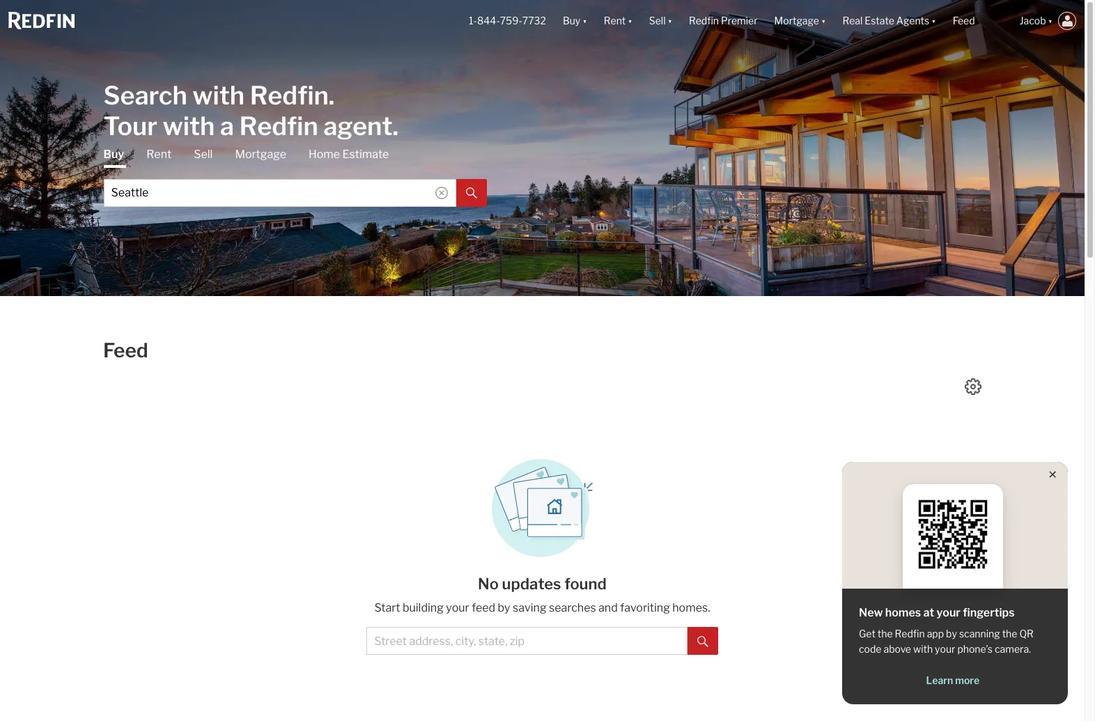 Task type: describe. For each thing, give the bounding box(es) containing it.
redfin inside get the redfin app by scanning the qr code above with your phone's camera.
[[895, 628, 925, 640]]

homes
[[885, 606, 921, 619]]

and
[[599, 601, 618, 615]]

mortgage ▾
[[775, 15, 826, 27]]

search with redfin. tour with a redfin agent.
[[103, 80, 399, 141]]

mortgage for mortgage ▾
[[775, 15, 819, 27]]

with inside get the redfin app by scanning the qr code above with your phone's camera.
[[913, 643, 933, 655]]

redfin inside search with redfin. tour with a redfin agent.
[[239, 110, 318, 141]]

a
[[220, 110, 234, 141]]

buy ▾ button
[[555, 0, 596, 42]]

more
[[955, 674, 980, 686]]

real estate agents ▾ button
[[834, 0, 945, 42]]

updates
[[502, 575, 561, 593]]

scanning
[[959, 628, 1000, 640]]

estimate
[[343, 147, 389, 161]]

1-
[[469, 15, 477, 27]]

new
[[859, 606, 883, 619]]

buy for buy
[[103, 147, 124, 161]]

rent link
[[146, 147, 172, 162]]

mortgage ▾ button
[[766, 0, 834, 42]]

buy ▾
[[563, 15, 587, 27]]

rent for rent
[[146, 147, 172, 161]]

building
[[403, 601, 444, 615]]

favoriting
[[620, 601, 670, 615]]

at
[[924, 606, 935, 619]]

844-
[[477, 15, 500, 27]]

sell for sell ▾
[[649, 15, 666, 27]]

▾ for sell ▾
[[668, 15, 672, 27]]

phone's
[[958, 643, 993, 655]]

fingertips
[[963, 606, 1015, 619]]

premier
[[721, 15, 758, 27]]

City, Address, School, Agent, ZIP search field
[[103, 179, 456, 207]]

learn more link
[[859, 674, 1047, 687]]

app install qr code image
[[914, 495, 992, 573]]

app
[[927, 628, 944, 640]]

qr
[[1020, 628, 1034, 640]]

real estate agents ▾
[[843, 15, 936, 27]]

sell link
[[194, 147, 213, 162]]

home estimate link
[[309, 147, 389, 162]]

redfin premier
[[689, 15, 758, 27]]

camera.
[[995, 643, 1031, 655]]

get
[[859, 628, 876, 640]]

tour
[[103, 110, 158, 141]]

search
[[103, 80, 187, 110]]

sell ▾ button
[[641, 0, 681, 42]]

759-
[[500, 15, 522, 27]]

search input image
[[435, 186, 448, 199]]

your inside get the redfin app by scanning the qr code above with your phone's camera.
[[935, 643, 956, 655]]

by for feed
[[498, 601, 510, 615]]

agent.
[[323, 110, 399, 141]]

rent for rent ▾
[[604, 15, 626, 27]]

above
[[884, 643, 911, 655]]

homes.
[[673, 601, 710, 615]]

saving
[[513, 601, 547, 615]]

real
[[843, 15, 863, 27]]



Task type: vqa. For each thing, say whether or not it's contained in the screenshot.
'LLC.'
no



Task type: locate. For each thing, give the bounding box(es) containing it.
2 vertical spatial redfin
[[895, 628, 925, 640]]

▾ right agents
[[932, 15, 936, 27]]

start building your feed by saving searches and favoriting homes.
[[374, 601, 710, 615]]

the up camera.
[[1002, 628, 1018, 640]]

the right get on the bottom right of page
[[878, 628, 893, 640]]

1-844-759-7732
[[469, 15, 546, 27]]

buy ▾ button
[[563, 0, 587, 42]]

agents
[[897, 15, 930, 27]]

1 horizontal spatial feed
[[953, 15, 975, 27]]

submit search image for 'street address, city, state, zip' search box
[[697, 636, 708, 647]]

1 vertical spatial by
[[946, 628, 957, 640]]

feed button
[[945, 0, 1011, 42]]

redfin left premier
[[689, 15, 719, 27]]

5 ▾ from the left
[[932, 15, 936, 27]]

▾
[[583, 15, 587, 27], [628, 15, 632, 27], [668, 15, 672, 27], [821, 15, 826, 27], [932, 15, 936, 27], [1048, 15, 1053, 27]]

tab list containing buy
[[103, 147, 487, 207]]

0 vertical spatial feed
[[953, 15, 975, 27]]

0 horizontal spatial sell
[[194, 147, 213, 161]]

feed
[[953, 15, 975, 27], [103, 339, 148, 362]]

redfin up mortgage link
[[239, 110, 318, 141]]

submit search image right "search input" image
[[466, 188, 477, 199]]

1 horizontal spatial sell
[[649, 15, 666, 27]]

0 horizontal spatial by
[[498, 601, 510, 615]]

0 vertical spatial sell
[[649, 15, 666, 27]]

0 horizontal spatial mortgage
[[235, 147, 286, 161]]

feed inside feed button
[[953, 15, 975, 27]]

sell
[[649, 15, 666, 27], [194, 147, 213, 161]]

your left feed
[[446, 601, 469, 615]]

no updates found
[[478, 575, 607, 593]]

0 horizontal spatial the
[[878, 628, 893, 640]]

redfin premier button
[[681, 0, 766, 42]]

▾ left sell ▾
[[628, 15, 632, 27]]

1 horizontal spatial by
[[946, 628, 957, 640]]

the
[[878, 628, 893, 640], [1002, 628, 1018, 640]]

submit search image for city, address, school, agent, zip search box
[[466, 188, 477, 199]]

0 vertical spatial redfin
[[689, 15, 719, 27]]

sell right rent ▾
[[649, 15, 666, 27]]

1 vertical spatial sell
[[194, 147, 213, 161]]

by inside get the redfin app by scanning the qr code above with your phone's camera.
[[946, 628, 957, 640]]

rent ▾
[[604, 15, 632, 27]]

redfin up above
[[895, 628, 925, 640]]

your down app
[[935, 643, 956, 655]]

4 ▾ from the left
[[821, 15, 826, 27]]

buy right 7732
[[563, 15, 581, 27]]

Street address, city, state, zip search field
[[367, 627, 687, 655]]

1 horizontal spatial mortgage
[[775, 15, 819, 27]]

clear input button
[[435, 188, 448, 201]]

▾ for mortgage ▾
[[821, 15, 826, 27]]

2 horizontal spatial redfin
[[895, 628, 925, 640]]

▾ for jacob ▾
[[1048, 15, 1053, 27]]

tab list
[[103, 147, 487, 207]]

start
[[374, 601, 400, 615]]

jacob ▾
[[1020, 15, 1053, 27]]

found
[[565, 575, 607, 593]]

0 horizontal spatial feed
[[103, 339, 148, 362]]

submit search image
[[466, 188, 477, 199], [697, 636, 708, 647]]

1 vertical spatial mortgage
[[235, 147, 286, 161]]

with
[[193, 80, 245, 110], [163, 110, 215, 141], [913, 643, 933, 655]]

6 ▾ from the left
[[1048, 15, 1053, 27]]

sell ▾
[[649, 15, 672, 27]]

▾ right rent ▾
[[668, 15, 672, 27]]

mortgage up city, address, school, agent, zip search box
[[235, 147, 286, 161]]

1 horizontal spatial redfin
[[689, 15, 719, 27]]

buy for buy ▾
[[563, 15, 581, 27]]

your
[[446, 601, 469, 615], [937, 606, 961, 619], [935, 643, 956, 655]]

sell ▾ button
[[649, 0, 672, 42]]

submit search image down homes.
[[697, 636, 708, 647]]

rent down tour
[[146, 147, 172, 161]]

by for app
[[946, 628, 957, 640]]

home estimate
[[309, 147, 389, 161]]

by right feed
[[498, 601, 510, 615]]

0 vertical spatial buy
[[563, 15, 581, 27]]

1 vertical spatial rent
[[146, 147, 172, 161]]

home
[[309, 147, 340, 161]]

1 vertical spatial feed
[[103, 339, 148, 362]]

0 horizontal spatial submit search image
[[466, 188, 477, 199]]

0 horizontal spatial rent
[[146, 147, 172, 161]]

learn
[[926, 674, 953, 686]]

0 vertical spatial rent
[[604, 15, 626, 27]]

rent ▾ button
[[596, 0, 641, 42]]

1-844-759-7732 link
[[469, 15, 546, 27]]

1 vertical spatial submit search image
[[697, 636, 708, 647]]

mortgage inside dropdown button
[[775, 15, 819, 27]]

new homes at your fingertips
[[859, 606, 1015, 619]]

redfin.
[[250, 80, 335, 110]]

3 ▾ from the left
[[668, 15, 672, 27]]

1 horizontal spatial submit search image
[[697, 636, 708, 647]]

rent ▾ button
[[604, 0, 632, 42]]

2 ▾ from the left
[[628, 15, 632, 27]]

rent inside dropdown button
[[604, 15, 626, 27]]

mortgage for mortgage
[[235, 147, 286, 161]]

1 horizontal spatial the
[[1002, 628, 1018, 640]]

learn more
[[926, 674, 980, 686]]

▾ for buy ▾
[[583, 15, 587, 27]]

feed
[[472, 601, 495, 615]]

sell right rent link
[[194, 147, 213, 161]]

7732
[[522, 15, 546, 27]]

0 vertical spatial by
[[498, 601, 510, 615]]

1 vertical spatial redfin
[[239, 110, 318, 141]]

buy link
[[103, 147, 124, 168]]

▾ left real
[[821, 15, 826, 27]]

2 the from the left
[[1002, 628, 1018, 640]]

buy
[[563, 15, 581, 27], [103, 147, 124, 161]]

no
[[478, 575, 499, 593]]

0 vertical spatial mortgage
[[775, 15, 819, 27]]

your right 'at'
[[937, 606, 961, 619]]

by
[[498, 601, 510, 615], [946, 628, 957, 640]]

sell inside dropdown button
[[649, 15, 666, 27]]

▾ right jacob
[[1048, 15, 1053, 27]]

rent right "buy ▾"
[[604, 15, 626, 27]]

0 horizontal spatial buy
[[103, 147, 124, 161]]

redfin inside button
[[689, 15, 719, 27]]

1 horizontal spatial buy
[[563, 15, 581, 27]]

mortgage left real
[[775, 15, 819, 27]]

redfin
[[689, 15, 719, 27], [239, 110, 318, 141], [895, 628, 925, 640]]

▾ left rent ▾
[[583, 15, 587, 27]]

mortgage ▾ button
[[775, 0, 826, 42]]

mortgage
[[775, 15, 819, 27], [235, 147, 286, 161]]

estate
[[865, 15, 895, 27]]

▾ inside 'link'
[[932, 15, 936, 27]]

buy down tour
[[103, 147, 124, 161]]

mortgage link
[[235, 147, 286, 162]]

sell for sell
[[194, 147, 213, 161]]

by right app
[[946, 628, 957, 640]]

real estate agents ▾ link
[[843, 0, 936, 42]]

▾ for rent ▾
[[628, 15, 632, 27]]

get the redfin app by scanning the qr code above with your phone's camera.
[[859, 628, 1034, 655]]

1 horizontal spatial rent
[[604, 15, 626, 27]]

code
[[859, 643, 882, 655]]

1 ▾ from the left
[[583, 15, 587, 27]]

0 horizontal spatial redfin
[[239, 110, 318, 141]]

rent
[[604, 15, 626, 27], [146, 147, 172, 161]]

jacob
[[1020, 15, 1046, 27]]

searches
[[549, 601, 596, 615]]

buy inside dropdown button
[[563, 15, 581, 27]]

1 the from the left
[[878, 628, 893, 640]]

0 vertical spatial submit search image
[[466, 188, 477, 199]]

1 vertical spatial buy
[[103, 147, 124, 161]]



